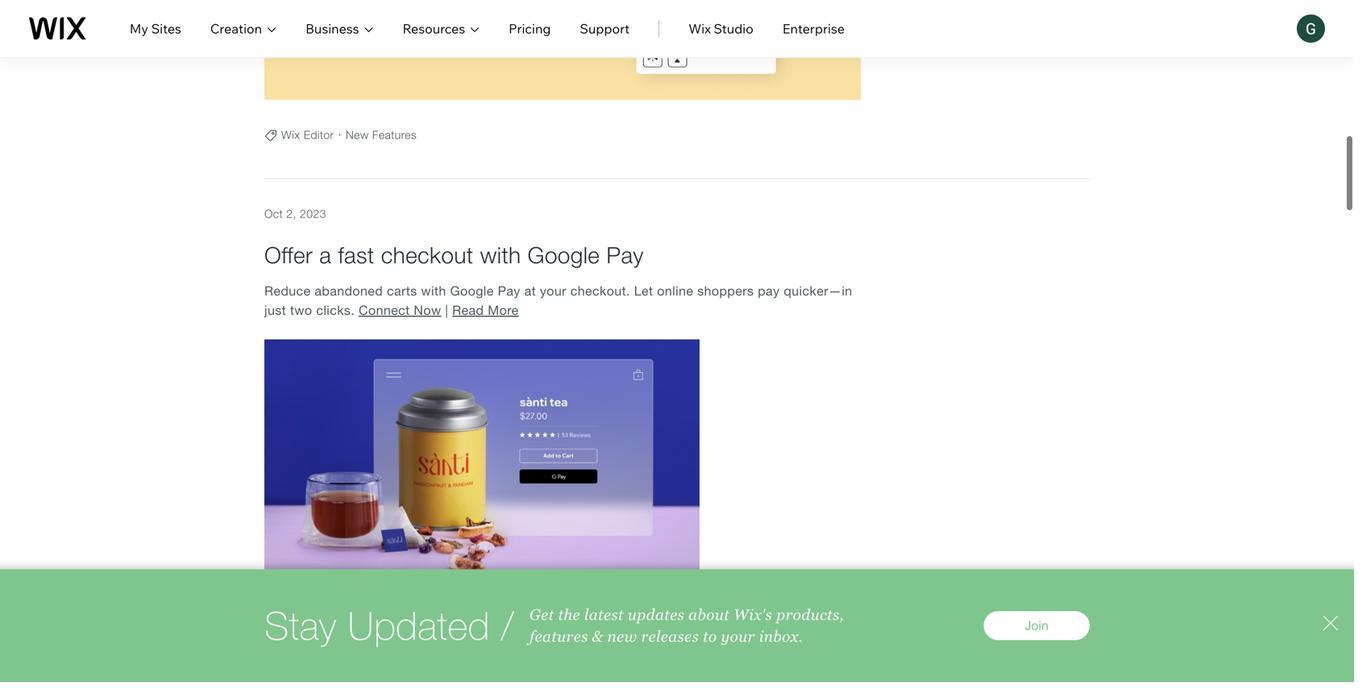 Task type: vqa. For each thing, say whether or not it's contained in the screenshot.
→ within button
no



Task type: describe. For each thing, give the bounding box(es) containing it.
join button
[[984, 612, 1090, 641]]

1 horizontal spatial pay
[[606, 242, 644, 269]]

enterprise link
[[783, 19, 845, 38]]

oct
[[264, 207, 283, 221]]

checkout.
[[570, 284, 630, 299]]

abandoned
[[315, 284, 383, 299]]

two
[[290, 303, 312, 318]]

at
[[524, 284, 536, 299]]

join
[[1025, 619, 1049, 633]]

fast
[[338, 242, 374, 269]]

2,
[[286, 207, 296, 221]]

resources button
[[403, 19, 480, 38]]

with inside the reduce abandoned carts with google pay at your checkout. let online shoppers pay quicker—in just two clicks.
[[421, 284, 446, 299]]

new for wix editor
[[346, 128, 369, 142]]

new
[[607, 628, 637, 646]]

to
[[703, 628, 717, 646]]

profile image image
[[1297, 15, 1325, 43]]

my sites
[[130, 21, 181, 37]]

updates
[[628, 607, 684, 624]]

business
[[306, 21, 359, 37]]

updated
[[348, 604, 490, 649]]

new features for wix editor
[[346, 128, 417, 142]]

the
[[558, 607, 580, 624]]

features for payments
[[370, 613, 415, 626]]

payments link
[[281, 613, 332, 626]]

oct 2, 2023
[[264, 207, 326, 221]]

stay updated
[[264, 604, 490, 649]]

google pay image
[[264, 340, 700, 590]]

resources
[[403, 21, 465, 37]]

carts
[[387, 284, 417, 299]]

pricing link
[[509, 19, 551, 38]]

just
[[264, 303, 286, 318]]

more
[[488, 303, 519, 318]]

editor
[[304, 128, 334, 142]]

features
[[530, 628, 588, 646]]

stay
[[264, 604, 337, 649]]

wix studio link
[[688, 19, 754, 38]]

pay inside the reduce abandoned carts with google pay at your checkout. let online shoppers pay quicker—in just two clicks.
[[498, 284, 520, 299]]

pay
[[758, 284, 780, 299]]

your inside the reduce abandoned carts with google pay at your checkout. let online shoppers pay quicker—in just two clicks.
[[540, 284, 567, 299]]

wix editor link
[[281, 128, 334, 142]]

support
[[580, 21, 630, 37]]

business button
[[306, 19, 374, 38]]

quicker—in
[[784, 284, 852, 299]]

wix's
[[734, 607, 772, 624]]

payments
[[281, 613, 332, 626]]

let
[[634, 284, 653, 299]]

reduce abandoned carts with google pay at your checkout. let online shoppers pay quicker—in just two clicks.
[[264, 284, 852, 318]]

checkout
[[381, 242, 474, 269]]

read
[[452, 303, 484, 318]]

new features link for wix editor
[[346, 128, 417, 142]]

get the latest updates about wix's products, features & new releases to your inbox.
[[530, 607, 844, 646]]

pricing
[[509, 21, 551, 37]]

wix editor
[[281, 128, 334, 142]]



Task type: locate. For each thing, give the bounding box(es) containing it.
2023
[[300, 207, 326, 221]]

new features link right editor
[[346, 128, 417, 142]]

new features
[[346, 128, 417, 142], [344, 613, 415, 626]]

clicks.
[[316, 303, 355, 318]]

&
[[592, 628, 603, 646]]

google up the reduce abandoned carts with google pay at your checkout. let online shoppers pay quicker—in just two clicks.
[[528, 242, 600, 269]]

sites
[[151, 21, 181, 37]]

features
[[372, 128, 417, 142], [370, 613, 415, 626]]

0 horizontal spatial your
[[540, 284, 567, 299]]

connect now link
[[359, 303, 441, 318]]

0 vertical spatial pay
[[606, 242, 644, 269]]

new right payments link
[[344, 613, 367, 626]]

google up read
[[450, 284, 494, 299]]

now
[[414, 303, 441, 318]]

new features right editor
[[346, 128, 417, 142]]

a
[[319, 242, 331, 269]]

1 vertical spatial wix
[[281, 128, 300, 142]]

support link
[[580, 19, 630, 38]]

0 vertical spatial with
[[480, 242, 521, 269]]

1 vertical spatial new
[[344, 613, 367, 626]]

1 vertical spatial features
[[370, 613, 415, 626]]

studio
[[714, 21, 754, 37]]

new for payments
[[344, 613, 367, 626]]

|
[[445, 303, 448, 318]]

wix
[[688, 21, 711, 37], [281, 128, 300, 142]]

google inside the reduce abandoned carts with google pay at your checkout. let online shoppers pay quicker—in just two clicks.
[[450, 284, 494, 299]]

inbox.
[[759, 628, 803, 646]]

0 horizontal spatial pay
[[498, 284, 520, 299]]

pay up more
[[498, 284, 520, 299]]

0 vertical spatial your
[[540, 284, 567, 299]]

enterprise
[[783, 21, 845, 37]]

new features link for payments
[[344, 613, 415, 626]]

your right at
[[540, 284, 567, 299]]

new features right payments link
[[344, 613, 415, 626]]

your down wix's
[[721, 628, 755, 646]]

1 vertical spatial your
[[721, 628, 755, 646]]

with up more
[[480, 242, 521, 269]]

1 vertical spatial new features
[[344, 613, 415, 626]]

0 horizontal spatial with
[[421, 284, 446, 299]]

latest
[[584, 607, 624, 624]]

0 vertical spatial features
[[372, 128, 417, 142]]

connect now | read more
[[359, 303, 519, 318]]

read more link
[[452, 303, 519, 318]]

1 vertical spatial google
[[450, 284, 494, 299]]

your inside get the latest updates about wix's products, features & new releases to your inbox.
[[721, 628, 755, 646]]

wix inside "link"
[[688, 21, 711, 37]]

0 vertical spatial new
[[346, 128, 369, 142]]

1 horizontal spatial with
[[480, 242, 521, 269]]

get
[[530, 607, 554, 624]]

0 vertical spatial new features link
[[346, 128, 417, 142]]

offer a fast checkout with google pay
[[264, 242, 644, 269]]

new right editor
[[346, 128, 369, 142]]

wix for wix editor
[[281, 128, 300, 142]]

connect
[[359, 303, 410, 318]]

features for wix editor
[[372, 128, 417, 142]]

shoppers
[[697, 284, 754, 299]]

about
[[688, 607, 730, 624]]

1 horizontal spatial wix
[[688, 21, 711, 37]]

google
[[528, 242, 600, 269], [450, 284, 494, 299]]

1 vertical spatial new features link
[[344, 613, 415, 626]]

my sites link
[[130, 19, 181, 38]]

new features for payments
[[344, 613, 415, 626]]

0 horizontal spatial google
[[450, 284, 494, 299]]

0 vertical spatial google
[[528, 242, 600, 269]]

pay up the "let"
[[606, 242, 644, 269]]

1 vertical spatial with
[[421, 284, 446, 299]]

1 horizontal spatial google
[[528, 242, 600, 269]]

new
[[346, 128, 369, 142], [344, 613, 367, 626]]

1 vertical spatial pay
[[498, 284, 520, 299]]

new features link
[[346, 128, 417, 142], [344, 613, 415, 626]]

online
[[657, 284, 693, 299]]

offer
[[264, 242, 313, 269]]

0 vertical spatial wix
[[688, 21, 711, 37]]

wix for wix studio
[[688, 21, 711, 37]]

pay
[[606, 242, 644, 269], [498, 284, 520, 299]]

1 horizontal spatial your
[[721, 628, 755, 646]]

wix left studio
[[688, 21, 711, 37]]

with up connect now | read more
[[421, 284, 446, 299]]

0 horizontal spatial wix
[[281, 128, 300, 142]]

wix left editor
[[281, 128, 300, 142]]

products,
[[776, 607, 844, 624]]

with
[[480, 242, 521, 269], [421, 284, 446, 299]]

wix studio
[[688, 21, 754, 37]]

0 vertical spatial new features
[[346, 128, 417, 142]]

my
[[130, 21, 148, 37]]

creation
[[210, 21, 262, 37]]

reduce
[[264, 284, 311, 299]]

your
[[540, 284, 567, 299], [721, 628, 755, 646]]

new features link right payments link
[[344, 613, 415, 626]]

creation button
[[210, 19, 277, 38]]

releases
[[641, 628, 699, 646]]



